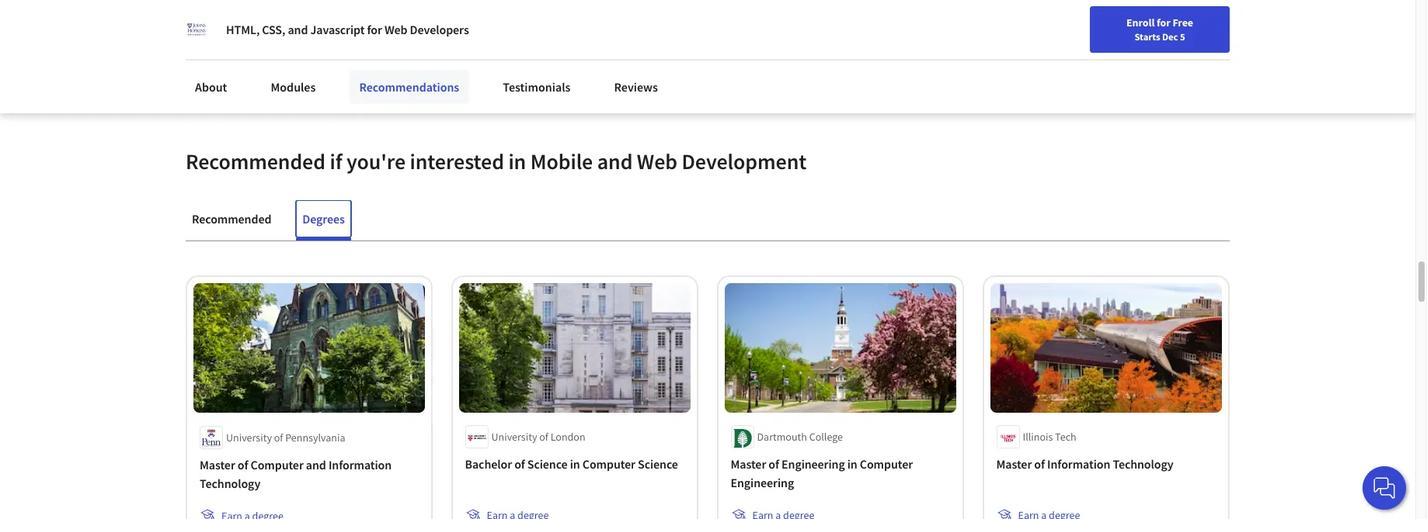 Task type: vqa. For each thing, say whether or not it's contained in the screenshot.
AI
no



Task type: describe. For each thing, give the bounding box(es) containing it.
recommendation tabs tab list
[[186, 200, 1230, 241]]

of for computer
[[238, 457, 248, 473]]

2 science from the left
[[639, 457, 679, 473]]

london
[[551, 431, 586, 445]]

1 vertical spatial engineering
[[731, 476, 795, 491]]

total
[[326, 15, 352, 30]]

recommended for recommended if you're interested in mobile and web development
[[186, 147, 326, 175]]

university of pennsylvania
[[226, 431, 345, 445]]

2 information from the left
[[1048, 457, 1111, 473]]

bachelor
[[466, 457, 513, 473]]

0 vertical spatial 60
[[355, 15, 367, 30]]

reviews link
[[605, 70, 668, 104]]

starts
[[1135, 30, 1161, 43]]

recommended if you're interested in mobile and web development
[[186, 147, 807, 175]]

1 vertical spatial web
[[637, 147, 678, 175]]

master of engineering in computer engineering
[[731, 457, 914, 491]]

master inside master of information technology link
[[997, 457, 1033, 473]]

master for engineering
[[731, 457, 767, 473]]

of for information
[[1035, 457, 1046, 473]]

1 peer review
[[239, 15, 310, 30]]

development
[[682, 147, 807, 175]]

chat with us image
[[1373, 476, 1397, 501]]

recommended button
[[186, 200, 278, 238]]

dec
[[1163, 30, 1179, 43]]

illinois
[[1024, 431, 1054, 445]]

0 vertical spatial and
[[288, 22, 308, 37]]

assignment
[[304, 46, 365, 61]]

developers
[[410, 22, 469, 37]]

1 vertical spatial 5
[[256, 46, 262, 61]]

of for engineering
[[769, 457, 780, 473]]

1 vertical spatial and
[[597, 147, 633, 175]]

html,
[[226, 22, 260, 37]]

master of information technology
[[997, 457, 1175, 473]]

tech
[[1056, 431, 1077, 445]]

review
[[274, 15, 310, 30]]

master of information technology link
[[997, 456, 1216, 474]]

university for computer
[[226, 431, 272, 445]]

illinois tech
[[1024, 431, 1077, 445]]

0 vertical spatial web
[[385, 22, 408, 37]]

degrees
[[303, 211, 345, 227]]

master for technology
[[200, 457, 235, 473]]

master of computer and information technology
[[200, 457, 392, 491]]

interested
[[410, 147, 504, 175]]

0 horizontal spatial in
[[509, 147, 526, 175]]

javascript
[[310, 22, 365, 37]]

pennsylvania
[[285, 431, 345, 445]]

coding
[[264, 46, 301, 61]]

about
[[195, 79, 227, 95]]

module 5 coding assignment • 60 minutes
[[215, 46, 438, 61]]

johns hopkins university image
[[186, 19, 208, 40]]

information inside master of computer and information technology
[[329, 457, 392, 473]]

english
[[1118, 17, 1156, 33]]

• total 60 minutes
[[316, 15, 413, 30]]

0 vertical spatial •
[[316, 15, 320, 30]]

5 inside enroll for free starts dec 5
[[1180, 30, 1186, 43]]

show notifications image
[[1206, 19, 1225, 38]]

0 vertical spatial engineering
[[782, 457, 846, 473]]

in for bachelor
[[571, 457, 581, 473]]

bachelor of science in computer science link
[[466, 456, 685, 474]]

module
[[215, 46, 253, 61]]



Task type: locate. For each thing, give the bounding box(es) containing it.
web
[[385, 22, 408, 37], [637, 147, 678, 175]]

2 vertical spatial and
[[306, 457, 326, 473]]

minutes right total
[[370, 15, 413, 30]]

of left the london
[[540, 431, 549, 445]]

if
[[330, 147, 342, 175]]

1 science from the left
[[528, 457, 568, 473]]

1 information from the left
[[329, 457, 392, 473]]

dartmouth college
[[758, 431, 844, 445]]

0 vertical spatial minutes
[[370, 15, 413, 30]]

0 horizontal spatial university
[[226, 431, 272, 445]]

1 vertical spatial recommended
[[192, 211, 272, 227]]

and right css,
[[288, 22, 308, 37]]

css,
[[262, 22, 285, 37]]

computer inside bachelor of science in computer science link
[[583, 457, 636, 473]]

of down university of pennsylvania
[[238, 457, 248, 473]]

5 left coding
[[256, 46, 262, 61]]

of for science
[[515, 457, 526, 473]]

information
[[329, 457, 392, 473], [1048, 457, 1111, 473]]

1 horizontal spatial technology
[[1114, 457, 1175, 473]]

master down university of pennsylvania
[[200, 457, 235, 473]]

information down pennsylvania
[[329, 457, 392, 473]]

1 horizontal spatial information
[[1048, 457, 1111, 473]]

in for master
[[848, 457, 858, 473]]

recommendations
[[359, 79, 460, 95]]

you're
[[347, 147, 406, 175]]

recommended
[[186, 147, 326, 175], [192, 211, 272, 227]]

computer inside master of engineering in computer engineering
[[861, 457, 914, 473]]

1 horizontal spatial for
[[1157, 16, 1171, 30]]

1 horizontal spatial science
[[639, 457, 679, 473]]

of for pennsylvania
[[274, 431, 283, 445]]

1
[[239, 15, 246, 30]]

and
[[288, 22, 308, 37], [597, 147, 633, 175], [306, 457, 326, 473]]

1 horizontal spatial in
[[571, 457, 581, 473]]

information down tech
[[1048, 457, 1111, 473]]

master down illinois
[[997, 457, 1033, 473]]

1 horizontal spatial •
[[371, 46, 375, 61]]

english button
[[1090, 0, 1184, 51]]

university
[[226, 431, 272, 445], [492, 431, 538, 445]]

science
[[528, 457, 568, 473], [639, 457, 679, 473]]

and right mobile
[[597, 147, 633, 175]]

computer inside master of computer and information technology
[[251, 457, 304, 473]]

2 master from the left
[[731, 457, 767, 473]]

in
[[509, 147, 526, 175], [571, 457, 581, 473], [848, 457, 858, 473]]

college
[[810, 431, 844, 445]]

2 computer from the left
[[583, 457, 636, 473]]

in inside master of engineering in computer engineering
[[848, 457, 858, 473]]

1 horizontal spatial computer
[[583, 457, 636, 473]]

3 computer from the left
[[861, 457, 914, 473]]

0 horizontal spatial for
[[367, 22, 382, 37]]

engineering
[[782, 457, 846, 473], [731, 476, 795, 491]]

1 computer from the left
[[251, 457, 304, 473]]

0 horizontal spatial •
[[316, 15, 320, 30]]

3 master from the left
[[997, 457, 1033, 473]]

master of engineering in computer engineering link
[[731, 456, 951, 493]]

and down pennsylvania
[[306, 457, 326, 473]]

modules
[[271, 79, 316, 95]]

computer
[[251, 457, 304, 473], [583, 457, 636, 473], [861, 457, 914, 473]]

enroll for free starts dec 5
[[1127, 16, 1194, 43]]

modules link
[[261, 70, 325, 104]]

enroll
[[1127, 16, 1155, 30]]

web down reviews
[[637, 147, 678, 175]]

60 right total
[[355, 15, 367, 30]]

of down dartmouth
[[769, 457, 780, 473]]

dartmouth
[[758, 431, 808, 445]]

for inside enroll for free starts dec 5
[[1157, 16, 1171, 30]]

• left total
[[316, 15, 320, 30]]

• down • total 60 minutes
[[371, 46, 375, 61]]

university for science
[[492, 431, 538, 445]]

60
[[355, 15, 367, 30], [381, 46, 393, 61]]

1 vertical spatial •
[[371, 46, 375, 61]]

master of computer and information technology link
[[200, 456, 419, 493]]

of down illinois
[[1035, 457, 1046, 473]]

1 horizontal spatial 60
[[381, 46, 393, 61]]

testimonials
[[503, 79, 571, 95]]

testimonials link
[[494, 70, 580, 104]]

master inside master of engineering in computer engineering
[[731, 457, 767, 473]]

0 vertical spatial recommended
[[186, 147, 326, 175]]

university up bachelor
[[492, 431, 538, 445]]

reviews
[[614, 79, 658, 95]]

5
[[1180, 30, 1186, 43], [256, 46, 262, 61]]

None search field
[[222, 10, 595, 41]]

60 down • total 60 minutes
[[381, 46, 393, 61]]

minutes down developers
[[396, 46, 438, 61]]

recommendations link
[[350, 70, 469, 104]]

degrees button
[[296, 200, 351, 238]]

recommended inside recommended button
[[192, 211, 272, 227]]

master inside master of computer and information technology
[[200, 457, 235, 473]]

1 university from the left
[[226, 431, 272, 445]]

5 right "dec"
[[1180, 30, 1186, 43]]

for right total
[[367, 22, 382, 37]]

1 master from the left
[[200, 457, 235, 473]]

minutes
[[370, 15, 413, 30], [396, 46, 438, 61]]

2 horizontal spatial computer
[[861, 457, 914, 473]]

0 horizontal spatial 60
[[355, 15, 367, 30]]

university of london
[[492, 431, 586, 445]]

1 horizontal spatial 5
[[1180, 30, 1186, 43]]

0 horizontal spatial 5
[[256, 46, 262, 61]]

and inside master of computer and information technology
[[306, 457, 326, 473]]

0 horizontal spatial information
[[329, 457, 392, 473]]

0 horizontal spatial computer
[[251, 457, 304, 473]]

of right bachelor
[[515, 457, 526, 473]]

engineering down dartmouth
[[731, 476, 795, 491]]

1 horizontal spatial master
[[731, 457, 767, 473]]

of inside master of engineering in computer engineering
[[769, 457, 780, 473]]

master down dartmouth
[[731, 457, 767, 473]]

bachelor of science in computer science
[[466, 457, 679, 473]]

for
[[1157, 16, 1171, 30], [367, 22, 382, 37]]

master
[[200, 457, 235, 473], [731, 457, 767, 473], [997, 457, 1033, 473]]

•
[[316, 15, 320, 30], [371, 46, 375, 61]]

0 vertical spatial 5
[[1180, 30, 1186, 43]]

0 vertical spatial technology
[[1114, 457, 1175, 473]]

1 horizontal spatial web
[[637, 147, 678, 175]]

free
[[1173, 16, 1194, 30]]

of
[[274, 431, 283, 445], [540, 431, 549, 445], [238, 457, 248, 473], [515, 457, 526, 473], [769, 457, 780, 473], [1035, 457, 1046, 473]]

for up "dec"
[[1157, 16, 1171, 30]]

technology
[[1114, 457, 1175, 473], [200, 476, 261, 491]]

about link
[[186, 70, 237, 104]]

2 horizontal spatial master
[[997, 457, 1033, 473]]

web left developers
[[385, 22, 408, 37]]

of inside master of computer and information technology
[[238, 457, 248, 473]]

peer
[[248, 15, 272, 30]]

engineering down college
[[782, 457, 846, 473]]

of left pennsylvania
[[274, 431, 283, 445]]

computer for master
[[861, 457, 914, 473]]

1 vertical spatial technology
[[200, 476, 261, 491]]

1 vertical spatial 60
[[381, 46, 393, 61]]

0 horizontal spatial technology
[[200, 476, 261, 491]]

mobile
[[531, 147, 593, 175]]

0 horizontal spatial web
[[385, 22, 408, 37]]

html, css, and javascript for web developers
[[226, 22, 469, 37]]

0 horizontal spatial master
[[200, 457, 235, 473]]

technology inside master of computer and information technology
[[200, 476, 261, 491]]

of for london
[[540, 431, 549, 445]]

2 horizontal spatial in
[[848, 457, 858, 473]]

2 university from the left
[[492, 431, 538, 445]]

university up master of computer and information technology
[[226, 431, 272, 445]]

0 horizontal spatial science
[[528, 457, 568, 473]]

1 vertical spatial minutes
[[396, 46, 438, 61]]

computer for bachelor
[[583, 457, 636, 473]]

1 horizontal spatial university
[[492, 431, 538, 445]]

recommended for recommended
[[192, 211, 272, 227]]



